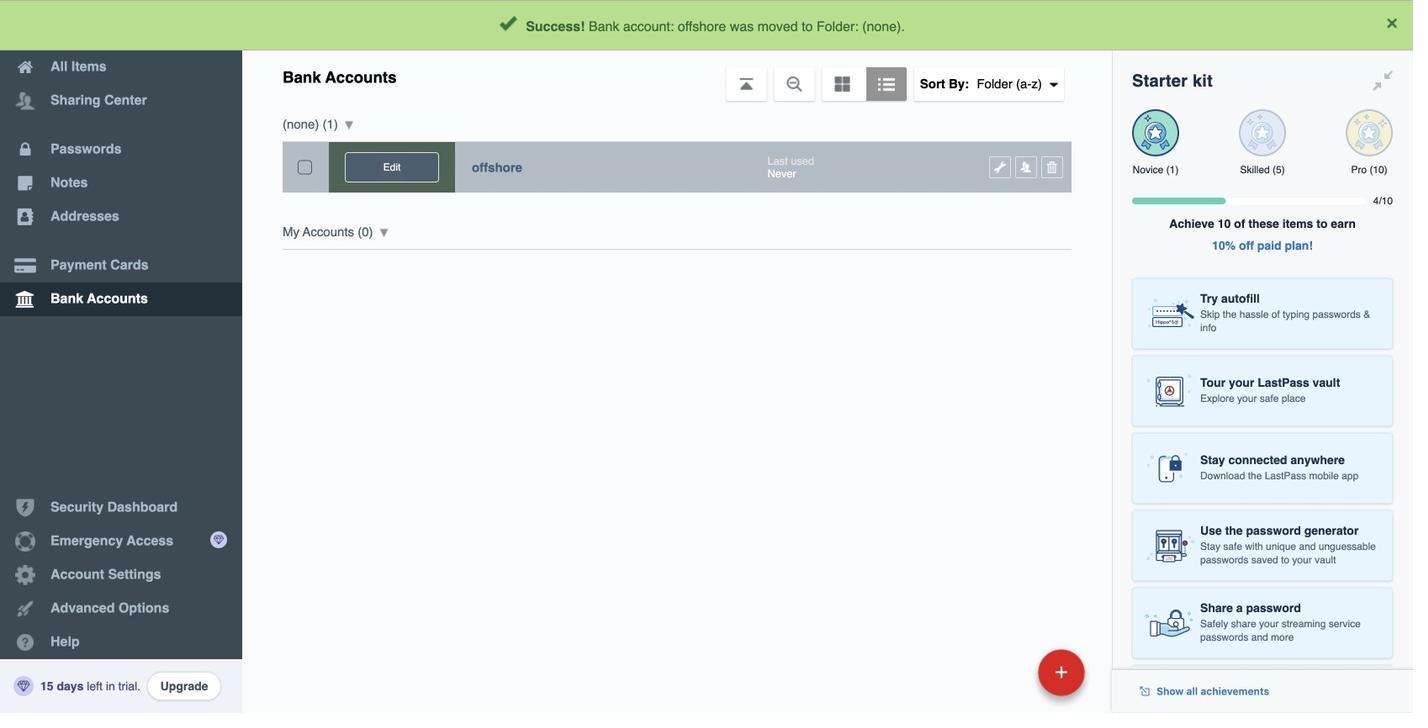 Task type: locate. For each thing, give the bounding box(es) containing it.
main navigation navigation
[[0, 0, 242, 713]]

alert
[[0, 0, 1413, 50]]

new item navigation
[[922, 644, 1095, 713]]

Search search field
[[405, 7, 1078, 44]]

vault options navigation
[[242, 50, 1112, 101]]

search my vault text field
[[405, 7, 1078, 44]]



Task type: describe. For each thing, give the bounding box(es) containing it.
new item element
[[922, 649, 1091, 697]]



Task type: vqa. For each thing, say whether or not it's contained in the screenshot.
"VAULT OPTIONS" navigation
yes



